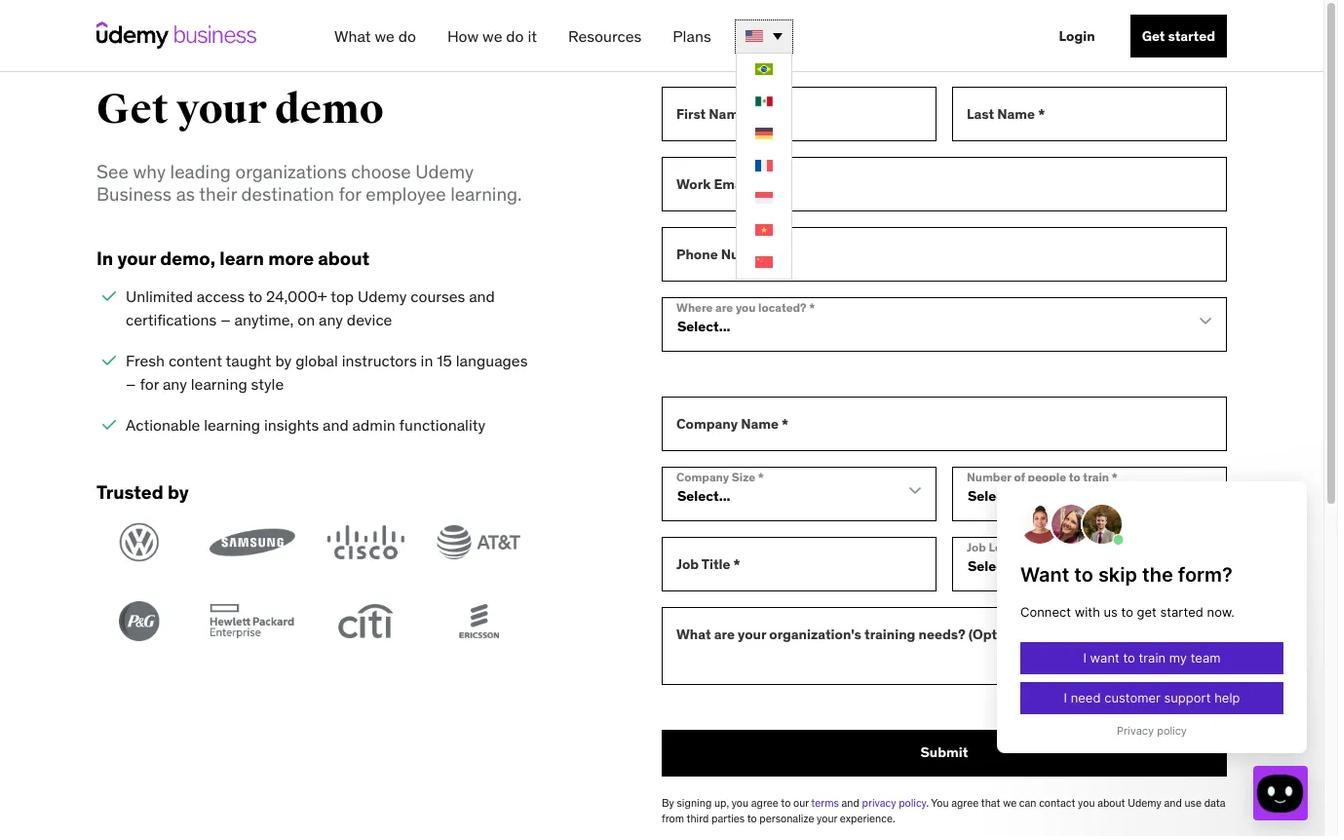 Task type: describe. For each thing, give the bounding box(es) containing it.
and up experience.
[[842, 796, 860, 810]]

hewlett packard enterprise logo image
[[210, 602, 295, 642]]

What are your organization's training needs? (Optional) text field
[[662, 607, 1228, 685]]

for for get your demo
[[339, 182, 361, 206]]

device
[[347, 311, 392, 330]]

company for company size *
[[677, 470, 729, 484]]

anytime,
[[235, 311, 294, 330]]

that
[[982, 796, 1001, 810]]

ericsson logo image
[[436, 602, 521, 642]]

samsung logo image
[[210, 523, 295, 563]]

job title *
[[677, 556, 741, 573]]

taught
[[226, 352, 272, 371]]

24,000+
[[266, 287, 327, 307]]

what for what we do
[[334, 26, 371, 46]]

. you agree that we can contact you about udemy and use data from third parties to personalize your experience.
[[662, 796, 1226, 826]]

unlimited
[[126, 287, 193, 307]]

privacy policy link
[[863, 796, 927, 810]]

do for how we do it
[[506, 26, 524, 46]]

from
[[662, 813, 685, 826]]

in your demo, learn more about
[[97, 246, 370, 270]]

you right up,
[[732, 796, 749, 810]]

0 horizontal spatial number
[[721, 246, 773, 263]]

what we do
[[334, 26, 416, 46]]

and left admin
[[323, 416, 349, 435]]

phone
[[677, 246, 718, 263]]

udemy for any
[[358, 287, 407, 307]]

where are you located? *
[[677, 300, 815, 315]]

login button
[[1048, 15, 1107, 58]]

choose
[[351, 160, 411, 184]]

unlimited access to 24,000+ top udemy courses and certifications – anytime, on any device
[[126, 287, 495, 330]]

fresh
[[126, 352, 165, 371]]

on
[[298, 311, 315, 330]]

any inside fresh content taught by global instructors in 15 languages – for any learning style
[[163, 375, 187, 394]]

your up leading
[[176, 85, 267, 134]]

udemy inside . you agree that we can contact you about udemy and use data from third parties to personalize your experience.
[[1128, 796, 1162, 810]]

do for what we do
[[399, 26, 416, 46]]

p&g logo image
[[97, 602, 182, 642]]

citi logo image
[[323, 602, 408, 642]]

people
[[1028, 470, 1067, 484]]

any inside unlimited access to 24,000+ top udemy courses and certifications – anytime, on any device
[[319, 311, 343, 330]]

actionable learning insights and admin functionality
[[126, 416, 486, 435]]

first
[[677, 105, 706, 123]]

what we do button
[[327, 19, 424, 54]]

0 horizontal spatial about
[[318, 246, 370, 270]]

demo,
[[160, 246, 216, 270]]

experience.
[[840, 813, 896, 826]]

get your demo
[[97, 85, 384, 134]]

employee
[[366, 182, 446, 206]]

title
[[702, 556, 731, 573]]

it
[[528, 26, 537, 46]]

are for where
[[716, 300, 733, 315]]

level
[[989, 540, 1018, 555]]

plans
[[673, 26, 712, 46]]

Company Name * text field
[[662, 397, 1228, 451]]

plans button
[[665, 19, 719, 54]]

of
[[1015, 470, 1026, 484]]

1 agree from the left
[[752, 796, 779, 810]]

.
[[927, 796, 929, 810]]

access
[[197, 287, 245, 307]]

get started
[[1143, 27, 1216, 45]]

leading
[[170, 160, 231, 184]]

submit
[[921, 744, 969, 762]]

0 horizontal spatial by
[[168, 481, 189, 504]]

functionality
[[399, 416, 486, 435]]

last
[[967, 105, 995, 123]]

our
[[794, 796, 809, 810]]

for for unlimited access to 24,000+ top udemy courses and certifications – anytime, on any device
[[140, 375, 159, 394]]

instructors
[[342, 352, 417, 371]]

where
[[677, 300, 713, 315]]

company size *
[[677, 470, 764, 484]]

to inside . you agree that we can contact you about udemy and use data from third parties to personalize your experience.
[[748, 813, 757, 826]]

your right in
[[117, 246, 156, 270]]

trusted
[[97, 481, 163, 504]]

get started link
[[1131, 15, 1228, 58]]

at&t logo image
[[436, 523, 521, 563]]

phone number *
[[677, 246, 783, 263]]

Phone Number * telephone field
[[662, 227, 1228, 282]]

in
[[421, 352, 433, 371]]

name for first
[[709, 105, 747, 123]]

size
[[732, 470, 756, 484]]

by inside fresh content taught by global instructors in 15 languages – for any learning style
[[275, 352, 292, 371]]

1 horizontal spatial number
[[967, 470, 1012, 484]]

their
[[199, 182, 237, 206]]

name for last
[[998, 105, 1036, 123]]

and inside . you agree that we can contact you about udemy and use data from third parties to personalize your experience.
[[1165, 796, 1183, 810]]

udemy business image
[[97, 21, 256, 49]]

work email *
[[677, 175, 761, 193]]

* for job title *
[[734, 556, 741, 573]]

First Name * text field
[[662, 87, 937, 141]]

terms
[[812, 796, 839, 810]]

located?
[[759, 300, 807, 315]]

name for company
[[741, 415, 779, 433]]

see why leading organizations choose udemy business as their destination for employee learning.
[[97, 160, 522, 206]]

why
[[133, 160, 166, 184]]

company for company name *
[[677, 415, 738, 433]]

first name *
[[677, 105, 757, 123]]

terms link
[[812, 796, 839, 810]]

number of people to train *
[[967, 470, 1118, 484]]

your left 'organization's'
[[738, 626, 767, 643]]



Task type: locate. For each thing, give the bounding box(es) containing it.
your inside . you agree that we can contact you about udemy and use data from third parties to personalize your experience.
[[817, 813, 838, 826]]

learn
[[220, 246, 264, 270]]

* for job level *
[[1021, 540, 1027, 555]]

needs?
[[919, 626, 966, 643]]

actionable
[[126, 416, 200, 435]]

resources button
[[561, 19, 650, 54]]

for left the 'employee'
[[339, 182, 361, 206]]

job level *
[[967, 540, 1027, 555]]

get for get started
[[1143, 27, 1166, 45]]

1 vertical spatial about
[[1098, 796, 1126, 810]]

training
[[865, 626, 916, 643]]

0 vertical spatial –
[[220, 311, 231, 330]]

your
[[176, 85, 267, 134], [117, 246, 156, 270], [738, 626, 767, 643], [817, 813, 838, 826]]

third
[[687, 813, 709, 826]]

1 vertical spatial what
[[677, 626, 711, 643]]

1 vertical spatial job
[[677, 556, 699, 573]]

– inside fresh content taught by global instructors in 15 languages – for any learning style
[[126, 375, 136, 394]]

menu navigation
[[319, 0, 1228, 279]]

1 horizontal spatial for
[[339, 182, 361, 206]]

job left "title"
[[677, 556, 699, 573]]

get inside "menu" 'navigation'
[[1143, 27, 1166, 45]]

0 vertical spatial learning
[[191, 375, 247, 394]]

do left it
[[506, 26, 524, 46]]

and inside unlimited access to 24,000+ top udemy courses and certifications – anytime, on any device
[[469, 287, 495, 307]]

for inside see why leading organizations choose udemy business as their destination for employee learning.
[[339, 182, 361, 206]]

we for how
[[483, 26, 503, 46]]

what inside popup button
[[334, 26, 371, 46]]

1 vertical spatial company
[[677, 470, 729, 484]]

see
[[97, 160, 129, 184]]

1 horizontal spatial do
[[506, 26, 524, 46]]

by signing up, you agree to our terms and privacy policy
[[662, 796, 927, 810]]

job for job title *
[[677, 556, 699, 573]]

what down 'job title *'
[[677, 626, 711, 643]]

1 horizontal spatial any
[[319, 311, 343, 330]]

by
[[662, 796, 675, 810]]

name right first
[[709, 105, 747, 123]]

0 vertical spatial get
[[1143, 27, 1166, 45]]

0 horizontal spatial –
[[126, 375, 136, 394]]

any
[[319, 311, 343, 330], [163, 375, 187, 394]]

get for get your demo
[[97, 85, 169, 134]]

1 vertical spatial udemy
[[358, 287, 407, 307]]

0 vertical spatial company
[[677, 415, 738, 433]]

can
[[1020, 796, 1037, 810]]

to
[[248, 287, 262, 307], [1069, 470, 1081, 484], [781, 796, 791, 810], [748, 813, 757, 826]]

– inside unlimited access to 24,000+ top udemy courses and certifications – anytime, on any device
[[220, 311, 231, 330]]

Last Name * text field
[[953, 87, 1228, 141]]

2 do from the left
[[506, 26, 524, 46]]

15
[[437, 352, 452, 371]]

policy
[[899, 796, 927, 810]]

your down terms
[[817, 813, 838, 826]]

what up demo
[[334, 26, 371, 46]]

1 horizontal spatial we
[[483, 26, 503, 46]]

parties
[[712, 813, 745, 826]]

1 vertical spatial are
[[715, 626, 735, 643]]

(optional)
[[969, 626, 1034, 643]]

1 vertical spatial by
[[168, 481, 189, 504]]

* for company name *
[[782, 415, 789, 433]]

global
[[296, 352, 338, 371]]

we left can at the bottom right of page
[[1004, 796, 1017, 810]]

company
[[677, 415, 738, 433], [677, 470, 729, 484]]

0 horizontal spatial get
[[97, 85, 169, 134]]

2 agree from the left
[[952, 796, 979, 810]]

how we do it button
[[440, 19, 545, 54]]

we right how
[[483, 26, 503, 46]]

0 vertical spatial udemy
[[416, 160, 474, 184]]

by right trusted
[[168, 481, 189, 504]]

– down access
[[220, 311, 231, 330]]

1 vertical spatial number
[[967, 470, 1012, 484]]

courses
[[411, 287, 465, 307]]

for down fresh
[[140, 375, 159, 394]]

we for what
[[375, 26, 395, 46]]

email
[[714, 175, 751, 193]]

destination
[[241, 182, 334, 206]]

company name *
[[677, 415, 789, 433]]

name up size
[[741, 415, 779, 433]]

contact
[[1040, 796, 1076, 810]]

agree inside . you agree that we can contact you about udemy and use data from third parties to personalize your experience.
[[952, 796, 979, 810]]

demo
[[275, 85, 384, 134]]

and right courses
[[469, 287, 495, 307]]

to left train
[[1069, 470, 1081, 484]]

number right phone
[[721, 246, 773, 263]]

started
[[1169, 27, 1216, 45]]

1 vertical spatial get
[[97, 85, 169, 134]]

you inside . you agree that we can contact you about udemy and use data from third parties to personalize your experience.
[[1079, 796, 1096, 810]]

0 horizontal spatial job
[[677, 556, 699, 573]]

1 horizontal spatial get
[[1143, 27, 1166, 45]]

2 horizontal spatial we
[[1004, 796, 1017, 810]]

submit button
[[662, 730, 1228, 777]]

1 horizontal spatial –
[[220, 311, 231, 330]]

* for company size *
[[758, 470, 764, 484]]

learning down the content
[[191, 375, 247, 394]]

what are your organization's training needs? (optional)
[[677, 626, 1034, 643]]

get
[[1143, 27, 1166, 45], [97, 85, 169, 134]]

and
[[469, 287, 495, 307], [323, 416, 349, 435], [842, 796, 860, 810], [1165, 796, 1183, 810]]

learning inside fresh content taught by global instructors in 15 languages – for any learning style
[[191, 375, 247, 394]]

organization's
[[770, 626, 862, 643]]

0 vertical spatial for
[[339, 182, 361, 206]]

1 vertical spatial learning
[[204, 416, 260, 435]]

0 vertical spatial about
[[318, 246, 370, 270]]

number left of
[[967, 470, 1012, 484]]

about inside . you agree that we can contact you about udemy and use data from third parties to personalize your experience.
[[1098, 796, 1126, 810]]

agree up personalize
[[752, 796, 779, 810]]

1 horizontal spatial job
[[967, 540, 987, 555]]

signing
[[677, 796, 712, 810]]

do
[[399, 26, 416, 46], [506, 26, 524, 46]]

privacy
[[863, 796, 897, 810]]

0 vertical spatial job
[[967, 540, 987, 555]]

admin
[[353, 416, 396, 435]]

1 horizontal spatial what
[[677, 626, 711, 643]]

get left started at the top of page
[[1143, 27, 1166, 45]]

1 horizontal spatial by
[[275, 352, 292, 371]]

0 vertical spatial any
[[319, 311, 343, 330]]

company up company size *
[[677, 415, 738, 433]]

to up 'anytime,' at the top of the page
[[248, 287, 262, 307]]

do left how
[[399, 26, 416, 46]]

about right the contact
[[1098, 796, 1126, 810]]

* for last name *
[[1039, 105, 1046, 123]]

1 horizontal spatial about
[[1098, 796, 1126, 810]]

Job Title * text field
[[662, 537, 937, 592]]

0 horizontal spatial any
[[163, 375, 187, 394]]

learning down the style
[[204, 416, 260, 435]]

agree
[[752, 796, 779, 810], [952, 796, 979, 810]]

in
[[97, 246, 113, 270]]

how we do it
[[448, 26, 537, 46]]

agree right you
[[952, 796, 979, 810]]

you left located?
[[736, 300, 756, 315]]

by
[[275, 352, 292, 371], [168, 481, 189, 504]]

* for first name *
[[750, 105, 757, 123]]

job for job level *
[[967, 540, 987, 555]]

what for what are your organization's training needs? (optional)
[[677, 626, 711, 643]]

* for work email *
[[754, 175, 761, 193]]

company left size
[[677, 470, 729, 484]]

0 vertical spatial what
[[334, 26, 371, 46]]

last name *
[[967, 105, 1046, 123]]

learning.
[[451, 182, 522, 206]]

0 horizontal spatial do
[[399, 26, 416, 46]]

2 vertical spatial udemy
[[1128, 796, 1162, 810]]

and left use
[[1165, 796, 1183, 810]]

how
[[448, 26, 479, 46]]

languages
[[456, 352, 528, 371]]

train
[[1084, 470, 1110, 484]]

fresh content taught by global instructors in 15 languages – for any learning style
[[126, 352, 528, 394]]

about up top
[[318, 246, 370, 270]]

organizations
[[235, 160, 347, 184]]

any right the on
[[319, 311, 343, 330]]

udemy inside unlimited access to 24,000+ top udemy courses and certifications – anytime, on any device
[[358, 287, 407, 307]]

udemy right choose
[[416, 160, 474, 184]]

1 vertical spatial –
[[126, 375, 136, 394]]

– for anytime,
[[220, 311, 231, 330]]

name right last
[[998, 105, 1036, 123]]

0 horizontal spatial we
[[375, 26, 395, 46]]

data
[[1205, 796, 1226, 810]]

job
[[967, 540, 987, 555], [677, 556, 699, 573]]

for inside fresh content taught by global instructors in 15 languages – for any learning style
[[140, 375, 159, 394]]

personalize
[[760, 813, 815, 826]]

1 horizontal spatial agree
[[952, 796, 979, 810]]

by up the style
[[275, 352, 292, 371]]

volkswagen logo image
[[97, 523, 182, 563]]

to left our
[[781, 796, 791, 810]]

1 do from the left
[[399, 26, 416, 46]]

1 company from the top
[[677, 415, 738, 433]]

we left how
[[375, 26, 395, 46]]

– for for
[[126, 375, 136, 394]]

you right the contact
[[1079, 796, 1096, 810]]

style
[[251, 375, 284, 394]]

work
[[677, 175, 711, 193]]

udemy up device
[[358, 287, 407, 307]]

content
[[169, 352, 222, 371]]

number
[[721, 246, 773, 263], [967, 470, 1012, 484]]

1 horizontal spatial udemy
[[416, 160, 474, 184]]

are right where
[[716, 300, 733, 315]]

* for phone number *
[[776, 246, 783, 263]]

job left level
[[967, 540, 987, 555]]

2 horizontal spatial udemy
[[1128, 796, 1162, 810]]

we inside . you agree that we can contact you about udemy and use data from third parties to personalize your experience.
[[1004, 796, 1017, 810]]

0 vertical spatial by
[[275, 352, 292, 371]]

for
[[339, 182, 361, 206], [140, 375, 159, 394]]

0 horizontal spatial agree
[[752, 796, 779, 810]]

udemy inside see why leading organizations choose udemy business as their destination for employee learning.
[[416, 160, 474, 184]]

0 vertical spatial are
[[716, 300, 733, 315]]

Work Email * email field
[[662, 157, 1228, 211]]

0 vertical spatial number
[[721, 246, 773, 263]]

1 vertical spatial any
[[163, 375, 187, 394]]

resources
[[568, 26, 642, 46]]

2 company from the top
[[677, 470, 729, 484]]

as
[[176, 182, 195, 206]]

are down "title"
[[715, 626, 735, 643]]

are for what
[[715, 626, 735, 643]]

certifications
[[126, 311, 217, 330]]

up,
[[715, 796, 729, 810]]

1 vertical spatial for
[[140, 375, 159, 394]]

udemy
[[416, 160, 474, 184], [358, 287, 407, 307], [1128, 796, 1162, 810]]

any down the content
[[163, 375, 187, 394]]

use
[[1185, 796, 1202, 810]]

cisco logo image
[[323, 523, 408, 563]]

get up why
[[97, 85, 169, 134]]

– down fresh
[[126, 375, 136, 394]]

udemy for learning.
[[416, 160, 474, 184]]

to right parties
[[748, 813, 757, 826]]

trusted by
[[97, 481, 189, 504]]

udemy left use
[[1128, 796, 1162, 810]]

–
[[220, 311, 231, 330], [126, 375, 136, 394]]

to inside unlimited access to 24,000+ top udemy courses and certifications – anytime, on any device
[[248, 287, 262, 307]]

0 horizontal spatial for
[[140, 375, 159, 394]]

0 horizontal spatial udemy
[[358, 287, 407, 307]]

0 horizontal spatial what
[[334, 26, 371, 46]]

business
[[97, 182, 172, 206]]

you
[[932, 796, 949, 810]]

login
[[1060, 27, 1096, 45]]

name
[[709, 105, 747, 123], [998, 105, 1036, 123], [741, 415, 779, 433]]



Task type: vqa. For each thing, say whether or not it's contained in the screenshot.
to
yes



